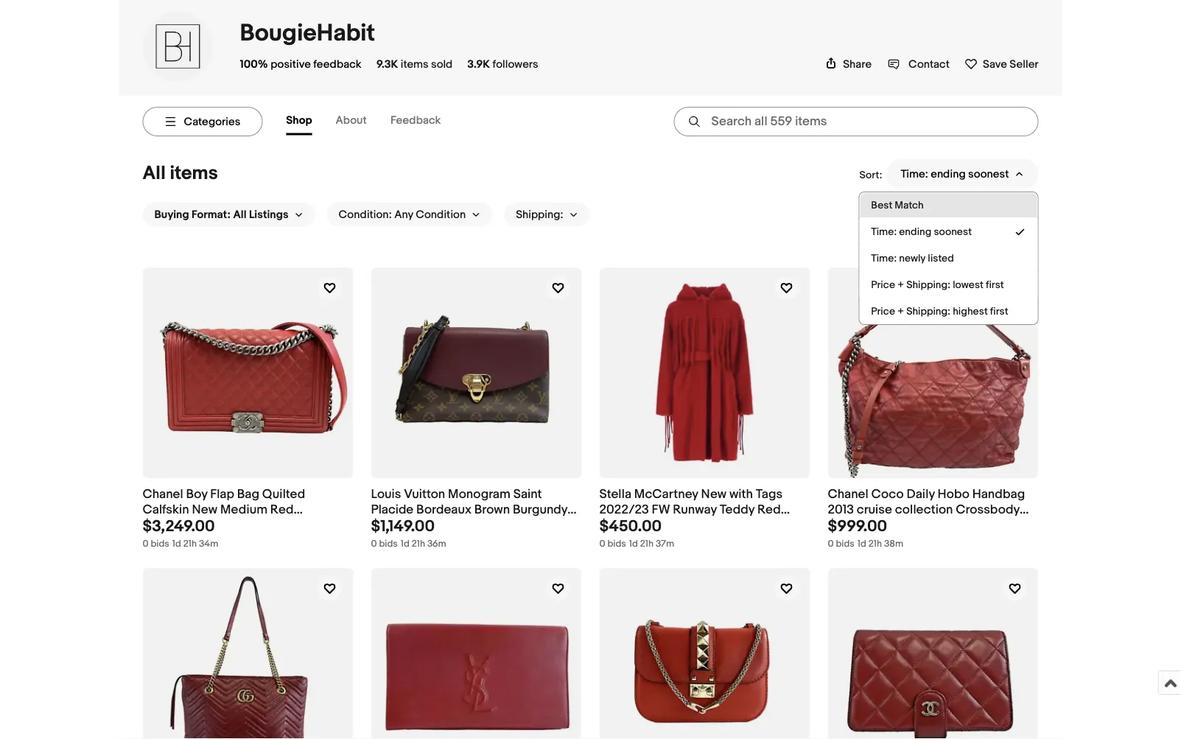 Task type: locate. For each thing, give the bounding box(es) containing it.
1d
[[172, 538, 181, 550], [401, 538, 410, 550], [629, 538, 638, 550], [858, 538, 867, 550]]

shipping:
[[516, 208, 564, 221], [907, 279, 951, 291], [907, 305, 951, 318]]

1 horizontal spatial crossbody
[[371, 517, 435, 533]]

1 horizontal spatial new
[[701, 487, 727, 502]]

1 horizontal spatial items
[[401, 57, 429, 71]]

time: ending soonest up "match"
[[901, 167, 1009, 181]]

coco
[[871, 487, 904, 502]]

mccartney
[[634, 487, 698, 502]]

0 horizontal spatial bag
[[209, 517, 232, 533]]

highest
[[953, 305, 988, 318]]

bag up 34m
[[209, 517, 232, 533]]

first
[[986, 279, 1004, 291], [990, 305, 1009, 318]]

0 horizontal spatial chanel
[[143, 487, 183, 502]]

fw
[[652, 502, 670, 518]]

0 vertical spatial soonest
[[968, 167, 1009, 181]]

0 horizontal spatial red
[[270, 502, 294, 518]]

chanel inside chanel coco daily hobo handbag 2013 cruise collection crossbody shoulder
[[828, 487, 869, 502]]

0 down $3,249.00 at the left bottom
[[143, 538, 149, 550]]

1d for $3,249.00
[[172, 538, 181, 550]]

contact link
[[888, 57, 950, 71]]

21h left 36m
[[412, 538, 425, 550]]

stella mccartney new with tags 2022/23 fw runway teddy red fringe coat 34 us 0 : quick view image
[[600, 267, 810, 478]]

price down price + shipping: lowest first
[[871, 305, 895, 318]]

1d inside $999.00 0 bids 1d 21h 38m
[[858, 538, 867, 550]]

21h left "37m"
[[640, 538, 654, 550]]

0 vertical spatial ending
[[931, 167, 966, 181]]

red
[[270, 502, 294, 518], [758, 502, 781, 518]]

bids down shoulder
[[836, 538, 855, 550]]

first for price + shipping: highest first
[[990, 305, 1009, 318]]

21h inside $999.00 0 bids 1d 21h 38m
[[869, 538, 882, 550]]

2 bids from the left
[[379, 538, 398, 550]]

first right highest
[[990, 305, 1009, 318]]

$999.00 0 bids 1d 21h 38m
[[828, 517, 904, 550]]

2 chanel from the left
[[828, 487, 869, 502]]

100%
[[240, 57, 268, 71]]

0 for $1,149.00
[[371, 538, 377, 550]]

1d down $450.00
[[629, 538, 638, 550]]

chanel left boy
[[143, 487, 183, 502]]

medium
[[220, 502, 268, 518]]

1 bids from the left
[[151, 538, 169, 550]]

time: down best
[[871, 225, 897, 238]]

1 price from the top
[[871, 279, 895, 291]]

0 vertical spatial first
[[986, 279, 1004, 291]]

price + shipping: highest first
[[871, 305, 1009, 318]]

2 21h from the left
[[412, 538, 425, 550]]

1 horizontal spatial all
[[233, 208, 247, 221]]

price for price + shipping: highest first
[[871, 305, 895, 318]]

louis
[[371, 487, 401, 502]]

new inside chanel boy flap bag quilted calfskin new medium red crossbody bag
[[192, 502, 217, 518]]

1 vertical spatial soonest
[[934, 225, 972, 238]]

0 horizontal spatial items
[[170, 162, 218, 185]]

bids down fringe
[[608, 538, 626, 550]]

1 horizontal spatial bag
[[237, 487, 259, 502]]

2 price from the top
[[871, 305, 895, 318]]

bids down the $1,149.00
[[379, 538, 398, 550]]

9.3k
[[376, 57, 398, 71]]

runway
[[673, 502, 717, 518]]

1d down the $1,149.00
[[401, 538, 410, 550]]

2 horizontal spatial crossbody
[[956, 502, 1020, 518]]

chanel french style wallet quilted leather : quick view image
[[828, 568, 1039, 739]]

bag
[[237, 487, 259, 502], [209, 517, 232, 533], [438, 517, 460, 533]]

monogram
[[448, 487, 511, 502]]

1 vertical spatial all
[[233, 208, 247, 221]]

0 down the $1,149.00
[[371, 538, 377, 550]]

bag right the flap
[[237, 487, 259, 502]]

tags
[[756, 487, 783, 502]]

chanel boy flap bag quilted calfskin new medium red crossbody bag : quick view image
[[143, 267, 353, 478]]

0 right the "us"
[[707, 517, 714, 533]]

0 vertical spatial time: ending soonest
[[901, 167, 1009, 181]]

louis vuitton monogram saint placide bordeaux brown burgundy crossbody bag : quick view image
[[371, 267, 582, 478]]

0 vertical spatial price
[[871, 279, 895, 291]]

condition: any condition
[[339, 208, 466, 221]]

0 inside $3,249.00 0 bids 1d 21h 34m
[[143, 538, 149, 550]]

fringe
[[600, 517, 635, 533]]

1 vertical spatial items
[[170, 162, 218, 185]]

shipping: for price + shipping: lowest first
[[907, 279, 951, 291]]

hobo
[[938, 487, 970, 502]]

4 1d from the left
[[858, 538, 867, 550]]

menu
[[860, 192, 1038, 324]]

3 bids from the left
[[608, 538, 626, 550]]

all
[[143, 162, 166, 185], [233, 208, 247, 221]]

chanel
[[143, 487, 183, 502], [828, 487, 869, 502]]

0 vertical spatial time:
[[901, 167, 929, 181]]

1d inside $450.00 0 bids 1d 21h 37m
[[629, 538, 638, 550]]

0 vertical spatial all
[[143, 162, 166, 185]]

1 vertical spatial +
[[898, 305, 904, 318]]

saint laurent belle de jour clutch : quick view image
[[371, 568, 582, 739]]

1d inside $1,149.00 0 bids 1d 21h 36m
[[401, 538, 410, 550]]

1 vertical spatial first
[[990, 305, 1009, 318]]

4 21h from the left
[[869, 538, 882, 550]]

1d down $3,249.00 at the left bottom
[[172, 538, 181, 550]]

$999.00
[[828, 517, 888, 536]]

red right with
[[758, 502, 781, 518]]

price down time: newly listed
[[871, 279, 895, 291]]

sold
[[431, 57, 453, 71]]

all up buying
[[143, 162, 166, 185]]

2 red from the left
[[758, 502, 781, 518]]

items for 9.3k
[[401, 57, 429, 71]]

red right medium at the bottom
[[270, 502, 294, 518]]

1 horizontal spatial chanel
[[828, 487, 869, 502]]

2013
[[828, 502, 854, 518]]

1 vertical spatial time:
[[871, 225, 897, 238]]

ending
[[931, 167, 966, 181], [899, 225, 932, 238]]

1 vertical spatial ending
[[899, 225, 932, 238]]

crossbody inside chanel coco daily hobo handbag 2013 cruise collection crossbody shoulder
[[956, 502, 1020, 518]]

0
[[707, 517, 714, 533], [143, 538, 149, 550], [371, 538, 377, 550], [600, 538, 605, 550], [828, 538, 834, 550]]

ending inside 'time: ending soonest' dropdown button
[[931, 167, 966, 181]]

time: up "match"
[[901, 167, 929, 181]]

new inside stella mccartney new with tags 2022/23 fw runway teddy red fringe coat 34 us 0
[[701, 487, 727, 502]]

chanel inside chanel boy flap bag quilted calfskin new medium red crossbody bag
[[143, 487, 183, 502]]

0 inside $450.00 0 bids 1d 21h 37m
[[600, 538, 605, 550]]

tab list
[[286, 108, 465, 135]]

time: left newly
[[871, 252, 897, 265]]

1 1d from the left
[[172, 538, 181, 550]]

4 bids from the left
[[836, 538, 855, 550]]

0 horizontal spatial new
[[192, 502, 217, 518]]

time: ending soonest up time: newly listed
[[871, 225, 972, 238]]

0 for $450.00
[[600, 538, 605, 550]]

$3,249.00
[[143, 517, 215, 536]]

coat
[[638, 517, 667, 533]]

21h for $450.00
[[640, 538, 654, 550]]

chanel coco daily hobo handbag 2013 cruise collection crossbody shoulder
[[828, 487, 1025, 533]]

3 1d from the left
[[629, 538, 638, 550]]

brown
[[474, 502, 510, 518]]

1d for $450.00
[[629, 538, 638, 550]]

time:
[[901, 167, 929, 181], [871, 225, 897, 238], [871, 252, 897, 265]]

first right lowest
[[986, 279, 1004, 291]]

3 21h from the left
[[640, 538, 654, 550]]

0 vertical spatial items
[[401, 57, 429, 71]]

21h inside $450.00 0 bids 1d 21h 37m
[[640, 538, 654, 550]]

price for price + shipping: lowest first
[[871, 279, 895, 291]]

burgundy
[[513, 502, 568, 518]]

1 red from the left
[[270, 502, 294, 518]]

1 + from the top
[[898, 279, 904, 291]]

bag up 36m
[[438, 517, 460, 533]]

21h left 38m
[[869, 538, 882, 550]]

0 down fringe
[[600, 538, 605, 550]]

categories
[[184, 115, 240, 128]]

1 chanel from the left
[[143, 487, 183, 502]]

us
[[688, 517, 704, 533]]

0 down shoulder
[[828, 538, 834, 550]]

crossbody right collection
[[956, 502, 1020, 518]]

1 21h from the left
[[183, 538, 197, 550]]

1d down $999.00
[[858, 538, 867, 550]]

bids inside $999.00 0 bids 1d 21h 38m
[[836, 538, 855, 550]]

categories button
[[143, 107, 263, 136]]

save seller
[[983, 57, 1039, 71]]

bids down $3,249.00 at the left bottom
[[151, 538, 169, 550]]

daily
[[907, 487, 935, 502]]

crossbody
[[956, 502, 1020, 518], [143, 517, 206, 533], [371, 517, 435, 533]]

0 inside $999.00 0 bids 1d 21h 38m
[[828, 538, 834, 550]]

bids inside $1,149.00 0 bids 1d 21h 36m
[[379, 538, 398, 550]]

2022/23
[[600, 502, 649, 518]]

items up 'format:'
[[170, 162, 218, 185]]

0 inside $1,149.00 0 bids 1d 21h 36m
[[371, 538, 377, 550]]

0 vertical spatial shipping:
[[516, 208, 564, 221]]

chanel for $999.00
[[828, 487, 869, 502]]

contact
[[909, 57, 950, 71]]

items left 'sold'
[[401, 57, 429, 71]]

soonest inside dropdown button
[[968, 167, 1009, 181]]

bids
[[151, 538, 169, 550], [379, 538, 398, 550], [608, 538, 626, 550], [836, 538, 855, 550]]

1d for $999.00
[[858, 538, 867, 550]]

new
[[701, 487, 727, 502], [192, 502, 217, 518]]

$1,149.00
[[371, 517, 435, 536]]

2 vertical spatial shipping:
[[907, 305, 951, 318]]

3.9k followers
[[467, 57, 538, 71]]

stella mccartney new with tags 2022/23 fw runway teddy red fringe coat 34 us 0 button
[[600, 487, 810, 533]]

21h left 34m
[[183, 538, 197, 550]]

crossbody down boy
[[143, 517, 206, 533]]

best match
[[871, 199, 924, 211]]

placide
[[371, 502, 414, 518]]

all right 'format:'
[[233, 208, 247, 221]]

share button
[[826, 57, 872, 71]]

cruise
[[857, 502, 892, 518]]

34
[[670, 517, 685, 533]]

0 vertical spatial +
[[898, 279, 904, 291]]

21h inside $1,149.00 0 bids 1d 21h 36m
[[412, 538, 425, 550]]

best
[[871, 199, 893, 211]]

feedback
[[313, 57, 362, 71]]

items
[[401, 57, 429, 71], [170, 162, 218, 185]]

1 vertical spatial price
[[871, 305, 895, 318]]

bids inside $450.00 0 bids 1d 21h 37m
[[608, 538, 626, 550]]

bougiehabit
[[240, 19, 375, 48]]

chanel up shoulder
[[828, 487, 869, 502]]

+ down price + shipping: lowest first
[[898, 305, 904, 318]]

crossbody inside louis vuitton monogram saint placide bordeaux brown burgundy crossbody bag
[[371, 517, 435, 533]]

21h
[[183, 538, 197, 550], [412, 538, 425, 550], [640, 538, 654, 550], [869, 538, 882, 550]]

menu containing best match
[[860, 192, 1038, 324]]

1d inside $3,249.00 0 bids 1d 21h 34m
[[172, 538, 181, 550]]

21h inside $3,249.00 0 bids 1d 21h 34m
[[183, 538, 197, 550]]

2 1d from the left
[[401, 538, 410, 550]]

soonest
[[968, 167, 1009, 181], [934, 225, 972, 238]]

sort:
[[860, 169, 882, 182]]

quilted
[[262, 487, 305, 502]]

seller
[[1010, 57, 1039, 71]]

shop
[[286, 114, 312, 127]]

bids for $999.00
[[836, 538, 855, 550]]

louis vuitton monogram saint placide bordeaux brown burgundy crossbody bag
[[371, 487, 568, 533]]

2 horizontal spatial bag
[[438, 517, 460, 533]]

bougiehabit link
[[240, 19, 375, 48]]

0 horizontal spatial crossbody
[[143, 517, 206, 533]]

$450.00 0 bids 1d 21h 37m
[[600, 517, 674, 550]]

crossbody down the louis
[[371, 517, 435, 533]]

1 vertical spatial shipping:
[[907, 279, 951, 291]]

any
[[394, 208, 413, 221]]

tab list containing shop
[[286, 108, 465, 135]]

bids inside $3,249.00 0 bids 1d 21h 34m
[[151, 538, 169, 550]]

+ down newly
[[898, 279, 904, 291]]

1 horizontal spatial red
[[758, 502, 781, 518]]

time: ending soonest
[[901, 167, 1009, 181], [871, 225, 972, 238]]

21h for $3,249.00
[[183, 538, 197, 550]]

crossbody for $999.00
[[956, 502, 1020, 518]]

2 + from the top
[[898, 305, 904, 318]]

shipping: for price + shipping: highest first
[[907, 305, 951, 318]]

time: newly listed
[[871, 252, 954, 265]]



Task type: vqa. For each thing, say whether or not it's contained in the screenshot.
Available to
no



Task type: describe. For each thing, give the bounding box(es) containing it.
all inside dropdown button
[[233, 208, 247, 221]]

red inside chanel boy flap bag quilted calfskin new medium red crossbody bag
[[270, 502, 294, 518]]

stella
[[600, 487, 632, 502]]

100% positive feedback
[[240, 57, 362, 71]]

1d for $1,149.00
[[401, 538, 410, 550]]

boy
[[186, 487, 207, 502]]

$1,149.00 0 bids 1d 21h 36m
[[371, 517, 446, 550]]

chanel coco daily hobo handbag 2013 cruise collection crossbody shoulder : quick view image
[[828, 267, 1039, 478]]

flap
[[210, 487, 234, 502]]

+ for price + shipping: highest first
[[898, 305, 904, 318]]

3.9k
[[467, 57, 490, 71]]

teddy
[[720, 502, 755, 518]]

buying format: all listings button
[[143, 203, 315, 226]]

handbag
[[973, 487, 1025, 502]]

condition
[[416, 208, 466, 221]]

positive
[[271, 57, 311, 71]]

listed
[[928, 252, 954, 265]]

21h for $1,149.00
[[412, 538, 425, 550]]

1 vertical spatial time: ending soonest
[[871, 225, 972, 238]]

lowest
[[953, 279, 984, 291]]

louis vuitton monogram saint placide bordeaux brown burgundy crossbody bag button
[[371, 487, 582, 533]]

36m
[[427, 538, 446, 550]]

bag inside louis vuitton monogram saint placide bordeaux brown burgundy crossbody bag
[[438, 517, 460, 533]]

shipping: button
[[504, 203, 590, 226]]

share
[[843, 57, 872, 71]]

0 horizontal spatial all
[[143, 162, 166, 185]]

about
[[336, 114, 367, 127]]

format:
[[192, 208, 231, 221]]

34m
[[199, 538, 218, 550]]

$3,249.00 0 bids 1d 21h 34m
[[143, 517, 218, 550]]

0 for $999.00
[[828, 538, 834, 550]]

newly
[[899, 252, 926, 265]]

time: ending soonest button
[[886, 159, 1039, 189]]

bordeaux
[[416, 502, 472, 518]]

2 vertical spatial time:
[[871, 252, 897, 265]]

items for all
[[170, 162, 218, 185]]

9.3k items sold
[[376, 57, 453, 71]]

time: inside dropdown button
[[901, 167, 929, 181]]

buying format: all listings
[[154, 208, 289, 221]]

38m
[[884, 538, 904, 550]]

listings
[[249, 208, 289, 221]]

red inside stella mccartney new with tags 2022/23 fw runway teddy red fringe coat 34 us 0
[[758, 502, 781, 518]]

chanel for $3,249.00
[[143, 487, 183, 502]]

chanel boy flap bag quilted calfskin new medium red crossbody bag button
[[143, 487, 353, 533]]

crossbody inside chanel boy flap bag quilted calfskin new medium red crossbody bag
[[143, 517, 206, 533]]

crossbody for $1,149.00
[[371, 517, 435, 533]]

condition: any condition button
[[327, 203, 492, 226]]

first for price + shipping: lowest first
[[986, 279, 1004, 291]]

save
[[983, 57, 1007, 71]]

0 for $3,249.00
[[143, 538, 149, 550]]

with
[[730, 487, 753, 502]]

$450.00
[[600, 517, 662, 536]]

shoulder
[[828, 517, 879, 533]]

bids for $3,249.00
[[151, 538, 169, 550]]

followers
[[493, 57, 538, 71]]

shipping: inside popup button
[[516, 208, 564, 221]]

Search all 559 items field
[[674, 107, 1039, 136]]

save seller button
[[965, 54, 1039, 71]]

price + shipping: lowest first
[[871, 279, 1004, 291]]

buying
[[154, 208, 189, 221]]

time: ending soonest inside dropdown button
[[901, 167, 1009, 181]]

21h for $999.00
[[869, 538, 882, 550]]

valentino - vitello glam lock rockstud flap - red leather crossbody : quick view image
[[600, 568, 810, 739]]

0 inside stella mccartney new with tags 2022/23 fw runway teddy red fringe coat 34 us 0
[[707, 517, 714, 533]]

bougiehabit image
[[143, 11, 213, 82]]

bids for $1,149.00
[[379, 538, 398, 550]]

vuitton
[[404, 487, 445, 502]]

all items
[[143, 162, 218, 185]]

feedback
[[391, 114, 441, 127]]

collection
[[895, 502, 953, 518]]

condition:
[[339, 208, 392, 221]]

match
[[895, 199, 924, 211]]

saint
[[513, 487, 542, 502]]

bids for $450.00
[[608, 538, 626, 550]]

+ for price + shipping: lowest first
[[898, 279, 904, 291]]

chanel coco daily hobo handbag 2013 cruise collection crossbody shoulder button
[[828, 487, 1039, 533]]

gucci azalea matelasse gg marmont tote medium : quick view image
[[143, 568, 353, 739]]

chanel boy flap bag quilted calfskin new medium red crossbody bag
[[143, 487, 305, 533]]

37m
[[656, 538, 674, 550]]



